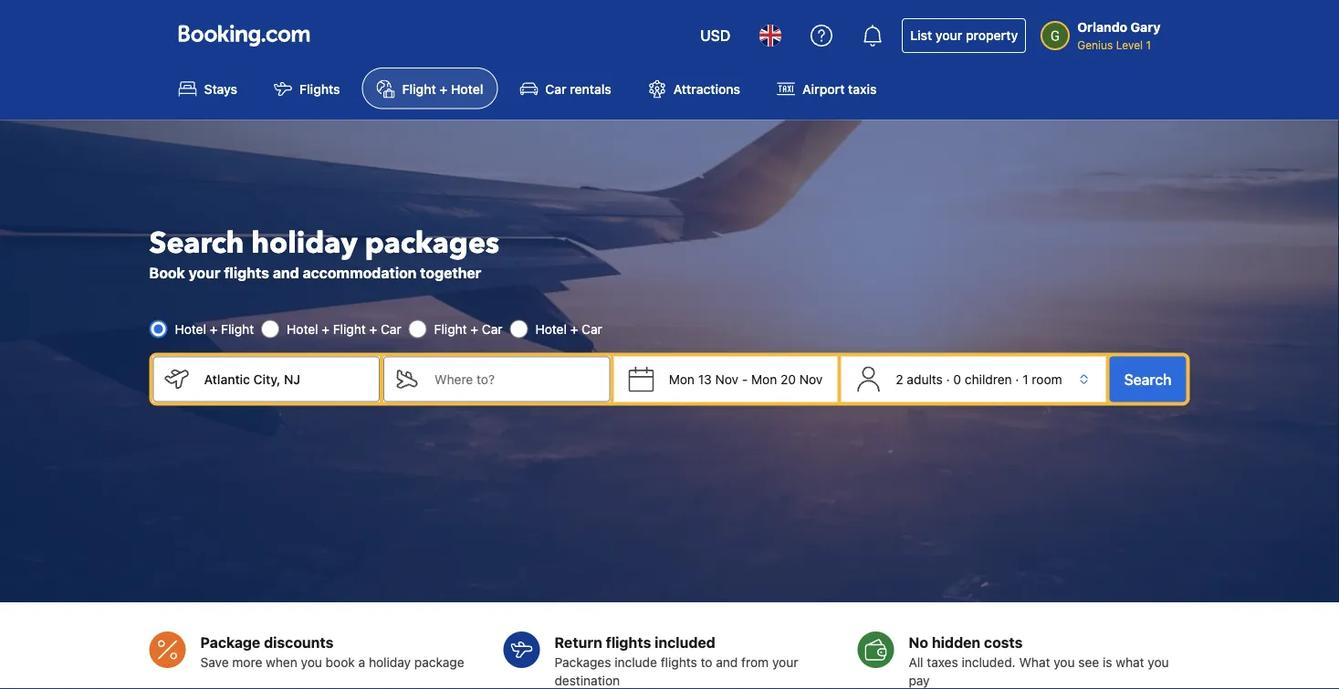 Task type: locate. For each thing, give the bounding box(es) containing it.
+ for hotel + flight
[[210, 321, 218, 337]]

flight + hotel
[[402, 81, 483, 96]]

your right from
[[773, 655, 799, 670]]

1 horizontal spatial your
[[773, 655, 799, 670]]

1 you from the left
[[301, 655, 322, 670]]

1 inside orlando gary genius level 1
[[1146, 38, 1152, 51]]

1 vertical spatial holiday
[[369, 655, 411, 670]]

+
[[440, 81, 448, 96], [210, 321, 218, 337], [322, 321, 330, 337], [369, 321, 377, 337], [471, 321, 479, 337], [570, 321, 578, 337]]

0 horizontal spatial mon
[[669, 372, 695, 387]]

package
[[200, 634, 261, 651]]

mon right -
[[752, 372, 777, 387]]

0 vertical spatial and
[[273, 264, 299, 281]]

0 horizontal spatial and
[[273, 264, 299, 281]]

1 vertical spatial 1
[[1023, 372, 1029, 387]]

destination
[[555, 673, 620, 688]]

search
[[149, 223, 244, 263], [1125, 371, 1172, 388]]

what
[[1116, 655, 1145, 670]]

level
[[1116, 38, 1143, 51]]

hidden
[[932, 634, 981, 651]]

1 horizontal spatial holiday
[[369, 655, 411, 670]]

save
[[200, 655, 229, 670]]

holiday inside 'package discounts save more when you book a holiday package'
[[369, 655, 411, 670]]

0 vertical spatial search
[[149, 223, 244, 263]]

· right the "children"
[[1016, 372, 1020, 387]]

search inside 'button'
[[1125, 371, 1172, 388]]

flight + hotel link
[[362, 68, 498, 109]]

0 horizontal spatial you
[[301, 655, 322, 670]]

1 vertical spatial your
[[189, 264, 221, 281]]

airport taxis
[[803, 81, 877, 96]]

1
[[1146, 38, 1152, 51], [1023, 372, 1029, 387]]

accommodation
[[303, 264, 417, 281]]

flights
[[300, 81, 340, 96]]

1 left room
[[1023, 372, 1029, 387]]

flights for holiday
[[224, 264, 269, 281]]

flight + car
[[434, 321, 503, 337]]

0
[[954, 372, 962, 387]]

+ for flight + hotel
[[440, 81, 448, 96]]

1 mon from the left
[[669, 372, 695, 387]]

1 down gary
[[1146, 38, 1152, 51]]

taxis
[[848, 81, 877, 96]]

2 adults · 0 children · 1 room
[[896, 372, 1063, 387]]

1 vertical spatial search
[[1125, 371, 1172, 388]]

property
[[966, 28, 1018, 43]]

1 vertical spatial and
[[716, 655, 738, 670]]

hotel
[[451, 81, 483, 96], [175, 321, 206, 337], [287, 321, 318, 337], [536, 321, 567, 337]]

2 vertical spatial flights
[[661, 655, 697, 670]]

· left the 0
[[947, 372, 950, 387]]

flights down included on the bottom of the page
[[661, 655, 697, 670]]

list your property
[[911, 28, 1018, 43]]

genius
[[1078, 38, 1113, 51]]

1 horizontal spatial you
[[1054, 655, 1075, 670]]

and inside search holiday packages book your flights and accommodation together
[[273, 264, 299, 281]]

1 horizontal spatial flights
[[606, 634, 651, 651]]

you down discounts
[[301, 655, 322, 670]]

orlando gary genius level 1
[[1078, 20, 1161, 51]]

0 horizontal spatial nov
[[715, 372, 739, 387]]

0 horizontal spatial your
[[189, 264, 221, 281]]

flights inside search holiday packages book your flights and accommodation together
[[224, 264, 269, 281]]

0 vertical spatial your
[[936, 28, 963, 43]]

1 horizontal spatial ·
[[1016, 372, 1020, 387]]

20
[[781, 372, 796, 387]]

search for search holiday packages book your flights and accommodation together
[[149, 223, 244, 263]]

attractions
[[674, 81, 741, 96]]

is
[[1103, 655, 1113, 670]]

1 horizontal spatial nov
[[800, 372, 823, 387]]

package
[[414, 655, 464, 670]]

+ for hotel + flight + car
[[322, 321, 330, 337]]

flight
[[402, 81, 436, 96], [221, 321, 254, 337], [333, 321, 366, 337], [434, 321, 467, 337]]

mon left 13
[[669, 372, 695, 387]]

1 horizontal spatial search
[[1125, 371, 1172, 388]]

packages
[[555, 655, 611, 670]]

2 horizontal spatial flights
[[661, 655, 697, 670]]

flights up include
[[606, 634, 651, 651]]

0 horizontal spatial holiday
[[251, 223, 358, 263]]

1 horizontal spatial 1
[[1146, 38, 1152, 51]]

from
[[742, 655, 769, 670]]

mon
[[669, 372, 695, 387], [752, 372, 777, 387]]

holiday inside search holiday packages book your flights and accommodation together
[[251, 223, 358, 263]]

0 vertical spatial 1
[[1146, 38, 1152, 51]]

-
[[742, 372, 748, 387]]

hotel + car
[[536, 321, 603, 337]]

2 mon from the left
[[752, 372, 777, 387]]

0 horizontal spatial ·
[[947, 372, 950, 387]]

you
[[301, 655, 322, 670], [1054, 655, 1075, 670], [1148, 655, 1169, 670]]

search inside search holiday packages book your flights and accommodation together
[[149, 223, 244, 263]]

return
[[555, 634, 603, 651]]

search button
[[1110, 357, 1187, 402]]

holiday
[[251, 223, 358, 263], [369, 655, 411, 670]]

1 horizontal spatial mon
[[752, 372, 777, 387]]

0 horizontal spatial search
[[149, 223, 244, 263]]

flights for flights
[[661, 655, 697, 670]]

included
[[655, 634, 716, 651]]

0 vertical spatial flights
[[224, 264, 269, 281]]

nov right 20
[[800, 372, 823, 387]]

flights
[[224, 264, 269, 281], [606, 634, 651, 651], [661, 655, 697, 670]]

hotel + flight + car
[[287, 321, 401, 337]]

usd
[[700, 27, 731, 44]]

car
[[546, 81, 567, 96], [381, 321, 401, 337], [482, 321, 503, 337], [582, 321, 603, 337]]

stays
[[204, 81, 238, 96]]

and
[[273, 264, 299, 281], [716, 655, 738, 670]]

you right the what
[[1148, 655, 1169, 670]]

usd button
[[690, 14, 742, 58]]

holiday right a
[[369, 655, 411, 670]]

flights up hotel + flight
[[224, 264, 269, 281]]

1 horizontal spatial and
[[716, 655, 738, 670]]

nov
[[715, 372, 739, 387], [800, 372, 823, 387]]

·
[[947, 372, 950, 387], [1016, 372, 1020, 387]]

1 · from the left
[[947, 372, 950, 387]]

2 · from the left
[[1016, 372, 1020, 387]]

your
[[936, 28, 963, 43], [189, 264, 221, 281], [773, 655, 799, 670]]

rentals
[[570, 81, 612, 96]]

when
[[266, 655, 297, 670]]

holiday up accommodation
[[251, 223, 358, 263]]

0 horizontal spatial flights
[[224, 264, 269, 281]]

your right book
[[189, 264, 221, 281]]

included.
[[962, 655, 1016, 670]]

2 vertical spatial your
[[773, 655, 799, 670]]

0 vertical spatial holiday
[[251, 223, 358, 263]]

your right "list"
[[936, 28, 963, 43]]

you left see
[[1054, 655, 1075, 670]]

nov left -
[[715, 372, 739, 387]]

and right to
[[716, 655, 738, 670]]

2 horizontal spatial you
[[1148, 655, 1169, 670]]

hotel for hotel + car
[[536, 321, 567, 337]]

and left accommodation
[[273, 264, 299, 281]]



Task type: vqa. For each thing, say whether or not it's contained in the screenshot.
to
yes



Task type: describe. For each thing, give the bounding box(es) containing it.
a
[[359, 655, 365, 670]]

no hidden costs all taxes included. what you see is what you pay
[[909, 634, 1169, 688]]

stays link
[[164, 68, 252, 109]]

2 horizontal spatial your
[[936, 28, 963, 43]]

to
[[701, 655, 713, 670]]

airport taxis link
[[763, 68, 892, 109]]

you inside 'package discounts save more when you book a holiday package'
[[301, 655, 322, 670]]

list your property link
[[902, 18, 1027, 53]]

flights link
[[259, 68, 355, 109]]

2
[[896, 372, 904, 387]]

no
[[909, 634, 929, 651]]

include
[[615, 655, 657, 670]]

and inside return flights included packages include flights to and from your destination
[[716, 655, 738, 670]]

mon 13 nov - mon 20 nov
[[669, 372, 823, 387]]

+ for hotel + car
[[570, 321, 578, 337]]

your inside search holiday packages book your flights and accommodation together
[[189, 264, 221, 281]]

pay
[[909, 673, 930, 688]]

your inside return flights included packages include flights to and from your destination
[[773, 655, 799, 670]]

see
[[1079, 655, 1100, 670]]

return flights included packages include flights to and from your destination
[[555, 634, 799, 688]]

car rentals link
[[505, 68, 626, 109]]

0 horizontal spatial 1
[[1023, 372, 1029, 387]]

2 nov from the left
[[800, 372, 823, 387]]

all
[[909, 655, 924, 670]]

1 vertical spatial flights
[[606, 634, 651, 651]]

car rentals
[[546, 81, 612, 96]]

taxes
[[927, 655, 959, 670]]

Where from? field
[[189, 357, 380, 402]]

children
[[965, 372, 1012, 387]]

hotel + flight
[[175, 321, 254, 337]]

+ for flight + car
[[471, 321, 479, 337]]

1 nov from the left
[[715, 372, 739, 387]]

hotel for hotel + flight
[[175, 321, 206, 337]]

room
[[1032, 372, 1063, 387]]

adults
[[907, 372, 943, 387]]

search for search
[[1125, 371, 1172, 388]]

search holiday packages book your flights and accommodation together
[[149, 223, 500, 281]]

attractions link
[[634, 68, 755, 109]]

discounts
[[264, 634, 334, 651]]

Where to? field
[[420, 357, 611, 402]]

13
[[698, 372, 712, 387]]

costs
[[984, 634, 1023, 651]]

more
[[232, 655, 262, 670]]

3 you from the left
[[1148, 655, 1169, 670]]

book
[[149, 264, 185, 281]]

packages
[[365, 223, 500, 263]]

hotel for hotel + flight + car
[[287, 321, 318, 337]]

book
[[326, 655, 355, 670]]

gary
[[1131, 20, 1161, 35]]

2 you from the left
[[1054, 655, 1075, 670]]

together
[[420, 264, 482, 281]]

package discounts save more when you book a holiday package
[[200, 634, 464, 670]]

list
[[911, 28, 933, 43]]

booking.com online hotel reservations image
[[179, 25, 310, 47]]

what
[[1020, 655, 1051, 670]]

orlando
[[1078, 20, 1128, 35]]

airport
[[803, 81, 845, 96]]



